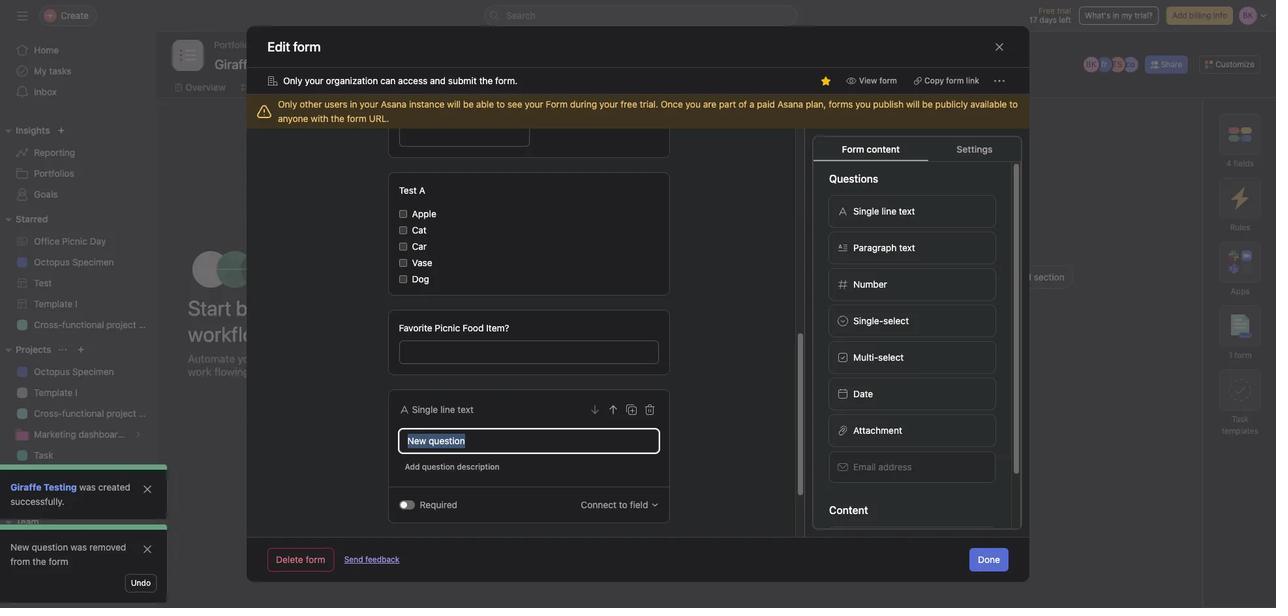 Task type: vqa. For each thing, say whether or not it's contained in the screenshot.
Test Link
yes



Task type: locate. For each thing, give the bounding box(es) containing it.
url.
[[369, 113, 389, 124]]

the right from at the bottom of the page
[[33, 556, 46, 567]]

add inside edit form dialog
[[405, 462, 420, 472]]

1 vertical spatial octopus specimen
[[34, 366, 114, 377]]

template i link up marketing dashboards
[[8, 382, 149, 403]]

was inside was created successfully.
[[79, 482, 96, 493]]

you right "forms"
[[856, 99, 871, 110]]

question inside button
[[422, 462, 455, 472]]

office for office picnic day button
[[499, 383, 524, 395]]

office inside button
[[499, 383, 524, 395]]

global element
[[0, 32, 157, 110]]

office down starred
[[34, 236, 60, 247]]

0 vertical spatial single
[[854, 206, 880, 217]]

to right added
[[651, 263, 662, 278]]

0 vertical spatial template i link
[[8, 294, 149, 315]]

0 vertical spatial select
[[884, 315, 909, 326]]

question for add
[[422, 462, 455, 472]]

1 vertical spatial task
[[34, 450, 53, 461]]

1 vertical spatial cross-
[[34, 408, 62, 419]]

marketing
[[267, 39, 309, 50], [34, 429, 76, 440], [34, 471, 76, 482]]

2 functional from the top
[[62, 408, 104, 419]]

0 vertical spatial cross-functional project plan link
[[8, 315, 157, 335]]

day for office picnic day button
[[555, 383, 571, 395]]

0 vertical spatial dashboard
[[312, 39, 357, 50]]

1 vertical spatial picnic
[[435, 322, 460, 334]]

1 vertical spatial cross-functional project plan link
[[8, 403, 157, 424]]

share button
[[1145, 55, 1189, 74]]

from
[[10, 556, 30, 567]]

next button
[[640, 474, 677, 498]]

0 vertical spatial task
[[1232, 414, 1249, 424]]

0 vertical spatial my
[[34, 65, 47, 76]]

and left keep
[[339, 353, 357, 365]]

0 vertical spatial office
[[34, 236, 60, 247]]

section inside "button"
[[1034, 271, 1065, 282]]

specimen inside starred element
[[72, 257, 114, 268]]

section for untitled section
[[782, 286, 818, 298]]

cross-functional project plan link up marketing dashboards
[[8, 403, 157, 424]]

1 vertical spatial in
[[350, 99, 357, 110]]

0 vertical spatial octopus specimen link
[[8, 252, 149, 273]]

1 vertical spatial office
[[499, 383, 524, 395]]

marketing dashboards link
[[8, 424, 149, 445]]

marketing dashboard down task link
[[34, 471, 123, 482]]

feedback
[[365, 555, 400, 565]]

delete form
[[276, 554, 325, 565]]

2 vertical spatial picnic
[[527, 383, 552, 395]]

template down test 'link'
[[34, 298, 73, 309]]

add billing info button
[[1167, 7, 1234, 25]]

0 vertical spatial the
[[479, 75, 493, 86]]

1 horizontal spatial portfolios
[[214, 39, 254, 50]]

select down single-select
[[879, 352, 904, 363]]

1 template from the top
[[34, 298, 73, 309]]

test inside 'link'
[[34, 277, 52, 288]]

1 vertical spatial i
[[75, 387, 77, 398]]

only
[[283, 75, 303, 86], [278, 99, 297, 110]]

able
[[476, 99, 494, 110]]

octopus for 2nd 'octopus specimen' link from the top
[[34, 366, 70, 377]]

1 vertical spatial marketing
[[34, 429, 76, 440]]

plan
[[139, 319, 157, 330], [139, 408, 157, 419]]

1 vertical spatial only
[[278, 99, 297, 110]]

only up other
[[283, 75, 303, 86]]

section
[[1034, 271, 1065, 282], [782, 286, 818, 298]]

template i down test 'link'
[[34, 298, 77, 309]]

my tasks
[[34, 65, 71, 76]]

cross-functional project plan link down test 'link'
[[8, 315, 157, 335]]

0 horizontal spatial question
[[32, 542, 68, 553]]

0 vertical spatial cross-
[[34, 319, 62, 330]]

section inside button
[[782, 286, 818, 298]]

testing up successfully.
[[44, 482, 77, 493]]

giraffe up the team
[[34, 491, 62, 503]]

reporting link
[[8, 142, 149, 163]]

1 my from the top
[[34, 65, 47, 76]]

will down submit
[[447, 99, 461, 110]]

single line text up the paragraph text
[[854, 206, 915, 217]]

portfolios up list 'link'
[[214, 39, 254, 50]]

task down 'marketing dashboards' link
[[34, 450, 53, 461]]

my up the inbox
[[34, 65, 47, 76]]

0 horizontal spatial test
[[34, 277, 52, 288]]

0 horizontal spatial single line text
[[412, 404, 474, 415]]

in
[[1113, 10, 1120, 20], [350, 99, 357, 110], [274, 321, 290, 346]]

add billing info
[[1173, 10, 1228, 20]]

1 asana from the left
[[381, 99, 407, 110]]

giraffe testing inside projects element
[[34, 491, 96, 503]]

1 cross- from the top
[[34, 319, 62, 330]]

1 vertical spatial project
[[107, 408, 136, 419]]

0 vertical spatial are
[[704, 99, 717, 110]]

portfolios link
[[214, 38, 254, 52], [8, 163, 149, 184]]

octopus specimen link down 'projects'
[[8, 362, 149, 382]]

add for add billing info
[[1173, 10, 1188, 20]]

1 octopus specimen link from the top
[[8, 252, 149, 273]]

close image
[[142, 484, 153, 495]]

office picnic day inside office picnic day link
[[34, 236, 106, 247]]

octopus down 'projects'
[[34, 366, 70, 377]]

insights
[[16, 125, 50, 136]]

search list box
[[484, 5, 798, 26]]

single-
[[854, 315, 884, 326]]

will
[[447, 99, 461, 110], [907, 99, 920, 110]]

task inside projects element
[[34, 450, 53, 461]]

automate
[[188, 353, 235, 365]]

close this dialog image
[[995, 41, 1005, 52]]

remove field image
[[645, 405, 655, 415]]

marketing for 'marketing dashboards' link
[[34, 429, 76, 440]]

1 project from the top
[[107, 319, 136, 330]]

in left my on the top right
[[1113, 10, 1120, 20]]

number
[[854, 279, 888, 290]]

1 vertical spatial text
[[900, 242, 916, 253]]

text right paragraph
[[900, 242, 916, 253]]

0 horizontal spatial form
[[546, 99, 568, 110]]

1 vertical spatial section
[[782, 286, 818, 298]]

0 vertical spatial in
[[1113, 10, 1120, 20]]

0 vertical spatial single line text
[[854, 206, 915, 217]]

attachment
[[854, 425, 903, 436]]

0 vertical spatial text
[[899, 206, 915, 217]]

your right the see
[[525, 99, 544, 110]]

question inside new question was removed from the form
[[32, 542, 68, 553]]

office picnic day up new question text field
[[499, 383, 571, 395]]

and left submit
[[430, 75, 446, 86]]

only inside only other users in your asana instance will be able to see your form during your free trial.  once you are part of a paid asana plan, forms you publish will be publicly available to anyone with the form url.
[[278, 99, 297, 110]]

cross- for first cross-functional project plan link
[[34, 319, 62, 330]]

template i up 'marketing dashboards' link
[[34, 387, 77, 398]]

i inside projects element
[[75, 387, 77, 398]]

picnic inside button
[[527, 383, 552, 395]]

1 vertical spatial office picnic day
[[499, 383, 571, 395]]

marketing dashboards
[[34, 429, 128, 440]]

form left link at the right
[[947, 76, 964, 86]]

add collaborators button
[[741, 418, 943, 451]]

plan inside projects element
[[139, 408, 157, 419]]

marketing up successfully.
[[34, 471, 76, 482]]

2 project from the top
[[107, 408, 136, 419]]

octopus specimen down office picnic day link
[[34, 257, 114, 268]]

start
[[188, 295, 232, 320]]

switch inside edit form dialog
[[399, 501, 415, 510]]

1 specimen from the top
[[72, 257, 114, 268]]

1 cross-functional project plan link from the top
[[8, 315, 157, 335]]

and inside edit form dialog
[[430, 75, 446, 86]]

free trial 17 days left
[[1030, 6, 1072, 25]]

untitled section button
[[741, 280, 943, 304]]

tasks inside global element
[[49, 65, 71, 76]]

are inside only other users in your asana instance will be able to see your form during your free trial.  once you are part of a paid asana plan, forms you publish will be publicly available to anyone with the form url.
[[704, 99, 717, 110]]

project inside starred element
[[107, 319, 136, 330]]

files link
[[688, 80, 718, 95]]

asana right paid
[[778, 99, 804, 110]]

cross-functional project plan inside starred element
[[34, 319, 157, 330]]

field
[[630, 499, 648, 510]]

how are tasks being added to this project?
[[489, 263, 662, 297]]

text up the paragraph text
[[899, 206, 915, 217]]

functional inside projects element
[[62, 408, 104, 419]]

1 template i link from the top
[[8, 294, 149, 315]]

0 vertical spatial portfolios link
[[214, 38, 254, 52]]

add for add collaborators
[[766, 428, 782, 440]]

tasks left move
[[767, 347, 787, 357]]

Question name text field
[[399, 429, 659, 453]]

move this field down image
[[590, 405, 600, 415]]

1 vertical spatial cross-functional project plan
[[34, 408, 157, 419]]

template i link inside projects element
[[8, 382, 149, 403]]

trial
[[1058, 6, 1072, 16]]

cross- inside projects element
[[34, 408, 62, 419]]

picnic inside starred element
[[62, 236, 87, 247]]

testing left the created
[[65, 491, 96, 503]]

co
[[1126, 59, 1135, 69]]

1 horizontal spatial asana
[[778, 99, 804, 110]]

task up templates at the right of page
[[1232, 414, 1249, 424]]

you down files link
[[686, 99, 701, 110]]

form
[[880, 76, 897, 86], [947, 76, 964, 86], [347, 113, 367, 124], [1235, 350, 1252, 360], [306, 554, 325, 565], [49, 556, 68, 567]]

functional inside starred element
[[62, 319, 104, 330]]

marketing dashboard up add to starred image
[[267, 39, 357, 50]]

1 i from the top
[[75, 298, 77, 309]]

picnic left food
[[435, 322, 460, 334]]

project for first cross-functional project plan link
[[107, 319, 136, 330]]

0 vertical spatial picnic
[[62, 236, 87, 247]]

question for new
[[32, 542, 68, 553]]

2 horizontal spatial picnic
[[527, 383, 552, 395]]

0 horizontal spatial in
[[274, 321, 290, 346]]

forms
[[475, 357, 498, 367]]

in inside start building your workflow in two minutes automate your team's process and keep work flowing.
[[274, 321, 290, 346]]

2 template i link from the top
[[8, 382, 149, 403]]

switch
[[399, 501, 415, 510]]

1 be from the left
[[463, 99, 474, 110]]

cross- up 'projects'
[[34, 319, 62, 330]]

my inside global element
[[34, 65, 47, 76]]

view
[[859, 76, 878, 86]]

marketing dashboard link down 'marketing dashboards' link
[[8, 466, 149, 487]]

the inside new question was removed from the form
[[33, 556, 46, 567]]

0 horizontal spatial be
[[463, 99, 474, 110]]

2 octopus specimen from the top
[[34, 366, 114, 377]]

1 vertical spatial portfolios
[[34, 168, 74, 179]]

line up the paragraph text
[[882, 206, 897, 217]]

octopus for 'octopus specimen' link within the starred element
[[34, 257, 70, 268]]

form down dashboard link
[[546, 99, 568, 110]]

1 horizontal spatial portfolios link
[[214, 38, 254, 52]]

my inside the teams 'element'
[[34, 538, 47, 550]]

0 horizontal spatial picnic
[[62, 236, 87, 247]]

template down 'projects'
[[34, 387, 73, 398]]

picnic up new question text field
[[527, 383, 552, 395]]

dashboard up add to starred image
[[312, 39, 357, 50]]

select
[[884, 315, 909, 326], [879, 352, 904, 363]]

be left publicly at the top right of the page
[[923, 99, 933, 110]]

my for my tasks
[[34, 65, 47, 76]]

octopus down office picnic day link
[[34, 257, 70, 268]]

office
[[34, 236, 60, 247], [499, 383, 524, 395]]

select for multi-
[[879, 352, 904, 363]]

octopus specimen inside starred element
[[34, 257, 114, 268]]

template i link down office picnic day link
[[8, 294, 149, 315]]

plan inside starred element
[[139, 319, 157, 330]]

in inside button
[[1113, 10, 1120, 20]]

team
[[16, 516, 39, 527]]

once
[[661, 99, 683, 110]]

the left form.
[[479, 75, 493, 86]]

1 vertical spatial octopus specimen link
[[8, 362, 149, 382]]

picnic
[[62, 236, 87, 247], [435, 322, 460, 334], [527, 383, 552, 395]]

3
[[756, 313, 761, 323]]

test left a
[[399, 185, 417, 196]]

specimen for 2nd 'octopus specimen' link from the top
[[72, 366, 114, 377]]

teams element
[[0, 510, 157, 557]]

select up the should
[[884, 315, 909, 326]]

0 vertical spatial template i
[[34, 298, 77, 309]]

insights button
[[0, 123, 50, 138]]

can
[[381, 75, 396, 86]]

giraffe up successfully.
[[10, 482, 41, 493]]

0 horizontal spatial dashboard
[[78, 471, 123, 482]]

1 horizontal spatial the
[[331, 113, 345, 124]]

text up description
[[458, 404, 474, 415]]

dashboard down task link
[[78, 471, 123, 482]]

project up dashboards
[[107, 408, 136, 419]]

testing inside projects element
[[65, 491, 96, 503]]

cross- inside starred element
[[34, 319, 62, 330]]

happen
[[743, 359, 772, 368]]

office picnic day inside office picnic day button
[[499, 383, 571, 395]]

with
[[311, 113, 328, 124]]

octopus specimen down 'projects'
[[34, 366, 114, 377]]

projects
[[16, 344, 51, 355]]

copy form link button
[[909, 72, 986, 90]]

1 template i from the top
[[34, 298, 77, 309]]

line up the 'add question description'
[[441, 404, 455, 415]]

1 vertical spatial template i link
[[8, 382, 149, 403]]

0 vertical spatial test
[[399, 185, 417, 196]]

1 cross-functional project plan from the top
[[34, 319, 157, 330]]

0 vertical spatial form
[[546, 99, 568, 110]]

1 horizontal spatial will
[[907, 99, 920, 110]]

part
[[719, 99, 736, 110]]

1 functional from the top
[[62, 319, 104, 330]]

0 vertical spatial day
[[90, 236, 106, 247]]

1 vertical spatial select
[[879, 352, 904, 363]]

add inside 'button'
[[766, 428, 782, 440]]

1 horizontal spatial picnic
[[435, 322, 460, 334]]

0 vertical spatial was
[[79, 482, 96, 493]]

0 vertical spatial project
[[107, 319, 136, 330]]

octopus specimen link inside starred element
[[8, 252, 149, 273]]

0 vertical spatial cross-functional project plan
[[34, 319, 157, 330]]

2 vertical spatial the
[[33, 556, 46, 567]]

0 horizontal spatial the
[[33, 556, 46, 567]]

day inside office picnic day button
[[555, 383, 571, 395]]

set assignee button
[[741, 378, 943, 410]]

in down timeline link
[[350, 99, 357, 110]]

add collaborators
[[766, 428, 840, 440]]

single line text up the 'add question description'
[[412, 404, 474, 415]]

1 vertical spatial was
[[71, 542, 87, 553]]

0 vertical spatial section
[[1034, 271, 1065, 282]]

in up team's
[[274, 321, 290, 346]]

1 horizontal spatial you
[[856, 99, 871, 110]]

giraffe testing link
[[10, 482, 77, 493], [8, 487, 149, 508]]

specimen
[[72, 257, 114, 268], [72, 366, 114, 377]]

the down users
[[331, 113, 345, 124]]

1 horizontal spatial form
[[842, 144, 865, 155]]

2 will from the left
[[907, 99, 920, 110]]

and
[[430, 75, 446, 86], [339, 353, 357, 365]]

task for task
[[34, 450, 53, 461]]

office picnic day up test 'link'
[[34, 236, 106, 247]]

add for add question description
[[405, 462, 420, 472]]

picnic up test 'link'
[[62, 236, 87, 247]]

0 vertical spatial and
[[430, 75, 446, 86]]

add inside "button"
[[1015, 271, 1032, 282]]

to right available at the top of page
[[1010, 99, 1018, 110]]

1 horizontal spatial office picnic day
[[499, 383, 571, 395]]

cross- up 'marketing dashboards' link
[[34, 408, 62, 419]]

1 horizontal spatial task
[[1232, 414, 1249, 424]]

task inside task templates
[[1232, 414, 1249, 424]]

2 template i from the top
[[34, 387, 77, 398]]

send
[[344, 555, 363, 565]]

specimen down office picnic day link
[[72, 257, 114, 268]]

tasks inside how are tasks being added to this project?
[[540, 263, 571, 278]]

functional down test 'link'
[[62, 319, 104, 330]]

free
[[1039, 6, 1055, 16]]

test inside edit form dialog
[[399, 185, 417, 196]]

0 horizontal spatial will
[[447, 99, 461, 110]]

select for single-
[[884, 315, 909, 326]]

template i inside starred element
[[34, 298, 77, 309]]

undo
[[131, 578, 151, 588]]

office inside starred element
[[34, 236, 60, 247]]

starred button
[[0, 211, 48, 227]]

specimen up dashboards
[[72, 366, 114, 377]]

settings
[[957, 144, 993, 155]]

1 horizontal spatial in
[[350, 99, 357, 110]]

tasks right incomplete
[[807, 313, 826, 323]]

template i
[[34, 298, 77, 309], [34, 387, 77, 398]]

content
[[867, 144, 900, 155]]

giraffe testing up the teams 'element'
[[34, 491, 96, 503]]

1 will from the left
[[447, 99, 461, 110]]

octopus inside starred element
[[34, 257, 70, 268]]

question
[[422, 462, 455, 472], [32, 542, 68, 553]]

2 be from the left
[[923, 99, 933, 110]]

0 vertical spatial specimen
[[72, 257, 114, 268]]

2 cross-functional project plan link from the top
[[8, 403, 157, 424]]

None text field
[[211, 52, 304, 76]]

1 vertical spatial the
[[331, 113, 345, 124]]

functional up marketing dashboards
[[62, 408, 104, 419]]

your
[[305, 75, 324, 86], [360, 99, 379, 110], [525, 99, 544, 110], [600, 99, 618, 110], [312, 295, 352, 320], [238, 353, 259, 365]]

search button
[[484, 5, 798, 26]]

single-select
[[854, 315, 909, 326]]

i down test 'link'
[[75, 298, 77, 309]]

content
[[830, 505, 869, 516]]

office up new question text field
[[499, 383, 524, 395]]

test for test a
[[399, 185, 417, 196]]

form down my workspace
[[49, 556, 68, 567]]

2 plan from the top
[[139, 408, 157, 419]]

picnic inside edit form dialog
[[435, 322, 460, 334]]

marketing up task link
[[34, 429, 76, 440]]

giraffe testing
[[10, 482, 77, 493], [34, 491, 96, 503]]

insights element
[[0, 119, 157, 208]]

2 cross-functional project plan from the top
[[34, 408, 157, 419]]

date
[[854, 388, 873, 399]]

1 vertical spatial are
[[519, 263, 537, 278]]

2 template from the top
[[34, 387, 73, 398]]

0 vertical spatial office picnic day
[[34, 236, 106, 247]]

1 vertical spatial marketing dashboard
[[34, 471, 123, 482]]

2 my from the top
[[34, 538, 47, 550]]

1 horizontal spatial be
[[923, 99, 933, 110]]

0 vertical spatial marketing dashboard
[[267, 39, 357, 50]]

1 vertical spatial marketing dashboard link
[[8, 466, 149, 487]]

are right how
[[519, 263, 537, 278]]

dashboards
[[78, 429, 128, 440]]

1 vertical spatial plan
[[139, 408, 157, 419]]

duplicate this question image
[[626, 405, 637, 415]]

test
[[399, 185, 417, 196], [34, 277, 52, 288]]

0 horizontal spatial task
[[34, 450, 53, 461]]

octopus inside projects element
[[34, 366, 70, 377]]

cross-functional project plan down test 'link'
[[34, 319, 157, 330]]

apps
[[1231, 287, 1250, 296]]

day up test 'link'
[[90, 236, 106, 247]]

my right new
[[34, 538, 47, 550]]

1 horizontal spatial section
[[1034, 271, 1065, 282]]

1 plan from the top
[[139, 319, 157, 330]]

1 vertical spatial octopus
[[34, 366, 70, 377]]

1 vertical spatial template i
[[34, 387, 77, 398]]

2 i from the top
[[75, 387, 77, 398]]

two minutes
[[294, 321, 403, 346]]

task
[[1232, 414, 1249, 424], [34, 450, 53, 461]]

1 horizontal spatial dashboard
[[312, 39, 357, 50]]

1 octopus specimen from the top
[[34, 257, 114, 268]]

tasks up "this project?" on the left top of page
[[540, 263, 571, 278]]

are down files
[[704, 99, 717, 110]]

overview link
[[175, 80, 226, 95]]

what
[[870, 347, 889, 357]]

1 vertical spatial line
[[441, 404, 455, 415]]

single down questions
[[854, 206, 880, 217]]

dashboard inside projects element
[[78, 471, 123, 482]]

1 octopus from the top
[[34, 257, 70, 268]]

add for add section
[[1015, 271, 1032, 282]]

to left this at the right bottom
[[812, 347, 820, 357]]

delete
[[276, 554, 303, 565]]

a
[[419, 185, 425, 196]]

new
[[10, 542, 29, 553]]

my workspace link
[[8, 534, 149, 555]]

plan for first cross-functional project plan link from the bottom
[[139, 408, 157, 419]]

cross- for first cross-functional project plan link from the bottom
[[34, 408, 62, 419]]

close image
[[142, 544, 153, 555]]

2 cross- from the top
[[34, 408, 62, 419]]

single up the 'add question description'
[[412, 404, 438, 415]]

only for only other users in your asana instance will be able to see your form during your free trial.  once you are part of a paid asana plan, forms you publish will be publicly available to anyone with the form url.
[[278, 99, 297, 110]]

project for first cross-functional project plan link from the bottom
[[107, 408, 136, 419]]

day inside office picnic day link
[[90, 236, 106, 247]]

2 specimen from the top
[[72, 366, 114, 377]]

team button
[[0, 514, 39, 530]]

portfolios down reporting
[[34, 168, 74, 179]]

octopus specimen link down starred
[[8, 252, 149, 273]]

form inside only other users in your asana instance will be able to see your form during your free trial.  once you are part of a paid asana plan, forms you publish will be publicly available to anyone with the form url.
[[347, 113, 367, 124]]

0 vertical spatial only
[[283, 75, 303, 86]]

0 vertical spatial octopus specimen
[[34, 257, 114, 268]]

form right delete
[[306, 554, 325, 565]]

0 horizontal spatial office picnic day
[[34, 236, 106, 247]]

specimen inside projects element
[[72, 366, 114, 377]]

2 octopus from the top
[[34, 366, 70, 377]]

cross-functional project plan inside projects element
[[34, 408, 157, 419]]

day up new question text field
[[555, 383, 571, 395]]

question right new
[[32, 542, 68, 553]]

office picnic day
[[34, 236, 106, 247], [499, 383, 571, 395]]

0 horizontal spatial you
[[686, 99, 701, 110]]

2 horizontal spatial in
[[1113, 10, 1120, 20]]

1 form
[[1229, 350, 1252, 360]]

asana up url.
[[381, 99, 407, 110]]

marketing up board link
[[267, 39, 309, 50]]

i up marketing dashboards
[[75, 387, 77, 398]]

0 vertical spatial template
[[34, 298, 73, 309]]

form right the "view"
[[880, 76, 897, 86]]



Task type: describe. For each thing, give the bounding box(es) containing it.
ts
[[1113, 59, 1123, 69]]

task link
[[8, 445, 149, 466]]

template i link inside starred element
[[8, 294, 149, 315]]

0 vertical spatial marketing
[[267, 39, 309, 50]]

picnic for office picnic day link
[[62, 236, 87, 247]]

section for add section
[[1034, 271, 1065, 282]]

paragraph
[[854, 242, 897, 253]]

goals
[[34, 189, 58, 200]]

email
[[854, 461, 876, 473]]

to inside dropdown button
[[619, 499, 628, 510]]

form inside new question was removed from the form
[[49, 556, 68, 567]]

plan for first cross-functional project plan link
[[139, 319, 157, 330]]

collaborators
[[785, 428, 840, 440]]

1 vertical spatial form
[[842, 144, 865, 155]]

starred
[[16, 213, 48, 225]]

timeline link
[[335, 80, 382, 95]]

0 horizontal spatial line
[[441, 404, 455, 415]]

the inside only other users in your asana instance will be able to see your form during your free trial.  once you are part of a paid asana plan, forms you publish will be publicly available to anyone with the form url.
[[331, 113, 345, 124]]

form for view form
[[880, 76, 897, 86]]

this
[[822, 347, 836, 357]]

3 incomplete tasks
[[756, 313, 826, 323]]

workflow
[[473, 82, 513, 93]]

2 horizontal spatial the
[[479, 75, 493, 86]]

add question description button
[[399, 458, 506, 476]]

copy form link
[[925, 76, 980, 86]]

removed
[[89, 542, 126, 553]]

add to starred image
[[328, 59, 339, 69]]

in inside only other users in your asana instance will be able to see your form during your free trial.  once you are part of a paid asana plan, forms you publish will be publicly available to anyone with the form url.
[[350, 99, 357, 110]]

test for test
[[34, 277, 52, 288]]

giraffe testing link up successfully.
[[10, 482, 77, 493]]

1 you from the left
[[686, 99, 701, 110]]

questions
[[830, 173, 879, 185]]

overview
[[185, 82, 226, 93]]

start building your workflow in two minutes automate your team's process and keep work flowing.
[[188, 295, 403, 378]]

and inside start building your workflow in two minutes automate your team's process and keep work flowing.
[[339, 353, 357, 365]]

what's in my trial?
[[1085, 10, 1153, 20]]

of
[[739, 99, 747, 110]]

created
[[98, 482, 130, 493]]

template inside projects element
[[34, 387, 73, 398]]

plan,
[[806, 99, 827, 110]]

only for only your organization can access and submit the form.
[[283, 75, 303, 86]]

test link
[[8, 273, 149, 294]]

work flowing.
[[188, 366, 253, 378]]

board
[[294, 82, 319, 93]]

free
[[621, 99, 638, 110]]

done
[[978, 554, 1001, 565]]

starred element
[[0, 208, 157, 338]]

form for delete form
[[306, 554, 325, 565]]

office picnic day for office picnic day link
[[34, 236, 106, 247]]

hide sidebar image
[[17, 10, 27, 21]]

i inside starred element
[[75, 298, 77, 309]]

form inside only other users in your asana instance will be able to see your form during your free trial.  once you are part of a paid asana plan, forms you publish will be publicly available to anyone with the form url.
[[546, 99, 568, 110]]

your up other
[[305, 75, 324, 86]]

marketing for bottommost marketing dashboard link
[[34, 471, 76, 482]]

users
[[325, 99, 348, 110]]

my for my workspace
[[34, 538, 47, 550]]

0 horizontal spatial single
[[412, 404, 438, 415]]

days
[[1040, 15, 1057, 25]]

connect
[[581, 499, 617, 510]]

paid
[[757, 99, 775, 110]]

task for task templates
[[1232, 414, 1249, 424]]

giraffe testing link up the teams 'element'
[[8, 487, 149, 508]]

how
[[489, 263, 516, 278]]

rules
[[1231, 223, 1251, 232]]

add question description
[[405, 462, 500, 472]]

2 asana from the left
[[778, 99, 804, 110]]

building
[[236, 295, 308, 320]]

workspace
[[49, 538, 95, 550]]

projects button
[[0, 342, 51, 358]]

projects element
[[0, 338, 157, 510]]

food
[[463, 322, 484, 334]]

publicly
[[936, 99, 968, 110]]

octopus specimen inside projects element
[[34, 366, 114, 377]]

1 vertical spatial portfolios link
[[8, 163, 149, 184]]

1 horizontal spatial single line text
[[854, 206, 915, 217]]

1
[[1229, 350, 1233, 360]]

form content
[[842, 144, 900, 155]]

new question was removed from the form
[[10, 542, 126, 567]]

form for 1 form
[[1235, 350, 1252, 360]]

assignee
[[782, 388, 819, 399]]

during
[[570, 99, 597, 110]]

submit
[[448, 75, 477, 86]]

more actions image
[[995, 76, 1005, 86]]

4
[[1227, 159, 1232, 168]]

board link
[[283, 80, 319, 95]]

workflow
[[188, 321, 269, 346]]

edit form dialog
[[247, 0, 1030, 608]]

are inside how are tasks being added to this project?
[[519, 263, 537, 278]]

automatically?
[[774, 359, 829, 368]]

added
[[610, 263, 648, 278]]

task templates
[[1223, 414, 1259, 436]]

giraffe testing up successfully.
[[10, 482, 77, 493]]

2 you from the left
[[856, 99, 871, 110]]

move this field up image
[[608, 405, 618, 415]]

to left the see
[[497, 99, 505, 110]]

your up two minutes
[[312, 295, 352, 320]]

list image
[[180, 48, 196, 63]]

a
[[750, 99, 755, 110]]

search
[[506, 10, 536, 21]]

remove from starred image
[[821, 76, 831, 86]]

my tasks link
[[8, 61, 149, 82]]

only your organization can access and submit the form.
[[283, 75, 518, 86]]

to inside how are tasks being added to this project?
[[651, 263, 662, 278]]

17
[[1030, 15, 1038, 25]]

bk
[[1087, 59, 1097, 69]]

home link
[[8, 40, 149, 61]]

connect to field button
[[581, 498, 659, 512]]

goals link
[[8, 184, 149, 205]]

reporting
[[34, 147, 75, 158]]

cross-functional project plan for first cross-functional project plan link from the bottom
[[34, 408, 157, 419]]

edit form
[[268, 39, 321, 54]]

cross-functional project plan for first cross-functional project plan link
[[34, 319, 157, 330]]

being
[[574, 263, 607, 278]]

see
[[508, 99, 523, 110]]

send feedback
[[344, 555, 400, 565]]

template inside starred element
[[34, 298, 73, 309]]

1 vertical spatial single line text
[[412, 404, 474, 415]]

your up url.
[[360, 99, 379, 110]]

when tasks move to this section, what should happen automatically?
[[743, 347, 916, 368]]

office for office picnic day link
[[34, 236, 60, 247]]

home
[[34, 44, 59, 55]]

publish
[[874, 99, 904, 110]]

form for copy form link
[[947, 76, 964, 86]]

list link
[[241, 80, 267, 95]]

calendar link
[[397, 80, 447, 95]]

marketing dashboard inside projects element
[[34, 471, 123, 482]]

office picnic day for office picnic day button
[[499, 383, 571, 395]]

office picnic day link
[[8, 231, 149, 252]]

delete form button
[[268, 548, 334, 572]]

your left team's
[[238, 353, 259, 365]]

1 horizontal spatial single
[[854, 206, 880, 217]]

copy
[[925, 76, 944, 86]]

your left free
[[600, 99, 618, 110]]

specimen for 'octopus specimen' link within the starred element
[[72, 257, 114, 268]]

paragraph text
[[854, 242, 916, 253]]

day for office picnic day link
[[90, 236, 106, 247]]

2 vertical spatial text
[[458, 404, 474, 415]]

what's
[[1085, 10, 1111, 20]]

was inside new question was removed from the form
[[71, 542, 87, 553]]

template i inside projects element
[[34, 387, 77, 398]]

untitled section
[[741, 286, 818, 298]]

1 horizontal spatial line
[[882, 206, 897, 217]]

2 octopus specimen link from the top
[[8, 362, 149, 382]]

portfolios inside insights element
[[34, 168, 74, 179]]

my
[[1122, 10, 1133, 20]]

was created successfully.
[[10, 482, 130, 507]]

move
[[789, 347, 810, 357]]

to inside when tasks move to this section, what should happen automatically?
[[812, 347, 820, 357]]

incomplete
[[764, 313, 804, 323]]

other
[[300, 99, 322, 110]]

1 horizontal spatial marketing dashboard link
[[267, 38, 357, 52]]

only other users in your asana instance will be able to see your form during your free trial.  once you are part of a paid asana plan, forms you publish will be publicly available to anyone with the form url.
[[278, 99, 1018, 124]]

tasks inside when tasks move to this section, what should happen automatically?
[[767, 347, 787, 357]]

keep
[[359, 353, 383, 365]]

inbox link
[[8, 82, 149, 102]]

picnic for office picnic day button
[[527, 383, 552, 395]]

giraffe inside projects element
[[34, 491, 62, 503]]



